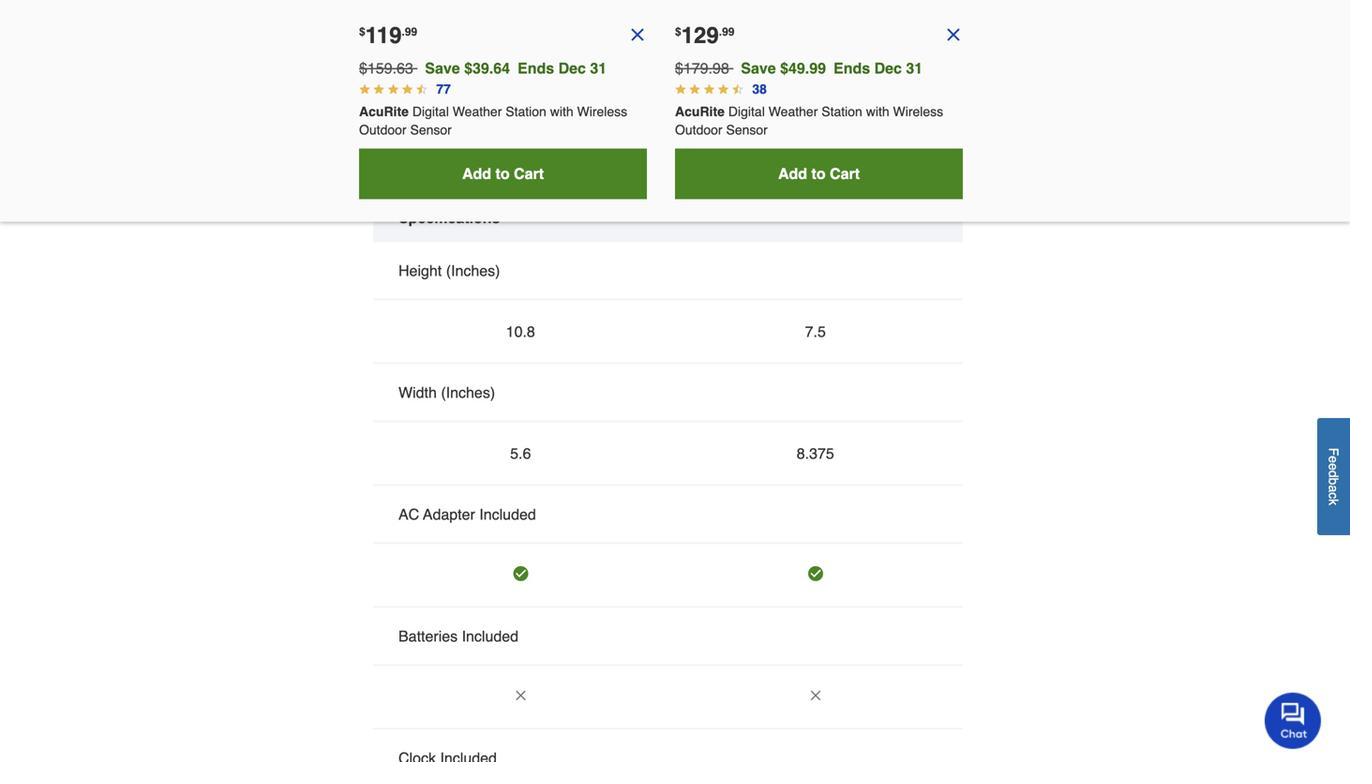 Task type: vqa. For each thing, say whether or not it's contained in the screenshot.
Floor
no



Task type: locate. For each thing, give the bounding box(es) containing it.
1 horizontal spatial .
[[719, 25, 722, 38]]

99 right 129
[[722, 25, 734, 38]]

99 for 129
[[722, 25, 734, 38]]

1 digital weather station with wireless outdoor sensor from the left
[[359, 104, 631, 137]]

digital weather station with wireless outdoor sensor down $39.64
[[359, 104, 631, 137]]

. for 119
[[402, 25, 405, 38]]

1 horizontal spatial with
[[866, 104, 889, 119]]

0 horizontal spatial outdoor
[[359, 122, 406, 137]]

1 31 from the left
[[590, 60, 607, 77]]

0 vertical spatial yes image
[[745, 144, 760, 159]]

1 pickup available from the left
[[484, 162, 587, 177]]

sensor down 77
[[410, 122, 452, 137]]

specifications
[[398, 209, 500, 226]]

with down 'save $39.64 ends dec 31'
[[550, 104, 573, 119]]

ends right $49.99
[[833, 60, 870, 77]]

119
[[365, 23, 402, 48]]

f e e d b a c k
[[1326, 448, 1341, 505]]

3 4.5 out of 5 stars image from the left
[[402, 83, 413, 95]]

$159.63
[[359, 60, 413, 77]]

99 right 119
[[405, 25, 417, 38]]

save
[[425, 60, 460, 77], [741, 60, 776, 77]]

(inches)
[[446, 262, 500, 279], [441, 384, 495, 401]]

acurite
[[359, 104, 409, 119], [675, 104, 725, 119]]

. up $159.63
[[402, 25, 405, 38]]

add to cart button
[[359, 149, 647, 199], [675, 149, 963, 199]]

dec right $49.99
[[874, 60, 902, 77]]

included right adapter
[[479, 506, 536, 523]]

2 add to cart button from the left
[[675, 149, 963, 199]]

sensor down 38
[[726, 122, 768, 137]]

1 horizontal spatial station
[[821, 104, 862, 119]]

add to cart for first add to cart button from the right
[[778, 165, 860, 183]]

2 wireless from the left
[[893, 104, 943, 119]]

width (inches)
[[398, 384, 495, 401]]

0 horizontal spatial dec
[[558, 60, 586, 77]]

delivery
[[480, 144, 531, 159], [775, 144, 826, 159]]

delivery available down 'save $39.64 ends dec 31'
[[480, 144, 591, 159]]

yes image up specifications
[[454, 162, 469, 177]]

(inches) right height
[[446, 262, 500, 279]]

$ up $179.98
[[675, 25, 681, 38]]

yes image down 38
[[745, 144, 760, 159]]

$49.99
[[780, 60, 826, 77]]

1 . from the left
[[402, 25, 405, 38]]

yes image for delivery
[[745, 144, 760, 159]]

delivery down 'save $39.64 ends dec 31'
[[480, 144, 531, 159]]

4.5 out of 5 stars image
[[373, 83, 385, 95], [675, 83, 686, 95], [689, 83, 701, 95], [732, 83, 743, 95]]

99 inside $ 129 . 99
[[722, 25, 734, 38]]

yes image for pickup
[[454, 162, 469, 177]]

6 4.5 out of 5 stars image from the left
[[718, 83, 729, 95]]

5 4.5 out of 5 stars image from the left
[[703, 83, 715, 95]]

delivery down $49.99
[[775, 144, 826, 159]]

0 horizontal spatial weather
[[453, 104, 502, 119]]

1 horizontal spatial 99
[[722, 25, 734, 38]]

0 horizontal spatial sensor
[[410, 122, 452, 137]]

1 horizontal spatial outdoor
[[675, 122, 722, 137]]

2 31 from the left
[[906, 60, 923, 77]]

save up 77
[[425, 60, 460, 77]]

1 horizontal spatial $
[[675, 25, 681, 38]]

2 save from the left
[[741, 60, 776, 77]]

acurite down $159.63
[[359, 104, 409, 119]]

no image for 119
[[628, 25, 647, 44]]

1 horizontal spatial 31
[[906, 60, 923, 77]]

1 $ from the left
[[359, 25, 365, 38]]

e up b
[[1326, 463, 1341, 470]]

2 horizontal spatial no image
[[944, 25, 963, 44]]

weather
[[453, 104, 502, 119], [768, 104, 818, 119]]

0 horizontal spatial 31
[[590, 60, 607, 77]]

station down 'save $39.64 ends dec 31'
[[506, 104, 546, 119]]

1 add to cart button from the left
[[359, 149, 647, 199]]

pickup
[[484, 162, 527, 177], [779, 162, 822, 177]]

1 sensor from the left
[[410, 122, 452, 137]]

1 e from the top
[[1326, 456, 1341, 463]]

add to cart for 2nd add to cart button from right
[[462, 165, 544, 183]]

1 horizontal spatial weather
[[768, 104, 818, 119]]

1 horizontal spatial yes image
[[513, 566, 528, 581]]

1 vertical spatial (inches)
[[441, 384, 495, 401]]

1 4.5 out of 5 stars image from the left
[[373, 83, 385, 95]]

(inches) right width
[[441, 384, 495, 401]]

1 horizontal spatial sensor
[[726, 122, 768, 137]]

99 for 119
[[405, 25, 417, 38]]

1 horizontal spatial add to cart button
[[675, 149, 963, 199]]

0 horizontal spatial save
[[425, 60, 460, 77]]

to
[[495, 165, 510, 183], [811, 165, 826, 183]]

1 dec from the left
[[558, 60, 586, 77]]

pickup available
[[484, 162, 587, 177], [779, 162, 882, 177]]

0 horizontal spatial ends
[[518, 60, 554, 77]]

2 add to cart from the left
[[778, 165, 860, 183]]

$
[[359, 25, 365, 38], [675, 25, 681, 38]]

1 horizontal spatial delivery
[[775, 144, 826, 159]]

1 to from the left
[[495, 165, 510, 183]]

0 horizontal spatial wireless
[[577, 104, 627, 119]]

batteries included
[[398, 628, 519, 645]]

ends right $39.64
[[518, 60, 554, 77]]

batteries
[[398, 628, 458, 645]]

1 horizontal spatial save
[[741, 60, 776, 77]]

add for 2nd add to cart button from right
[[462, 165, 491, 183]]

1 add to cart from the left
[[462, 165, 544, 183]]

1 horizontal spatial ends
[[833, 60, 870, 77]]

0 horizontal spatial no image
[[513, 688, 528, 703]]

yes image
[[745, 144, 760, 159], [454, 162, 469, 177]]

acurite down $179.98
[[675, 104, 725, 119]]

38
[[752, 82, 767, 97]]

f
[[1326, 448, 1341, 456]]

weather down $39.64
[[453, 104, 502, 119]]

0 horizontal spatial with
[[550, 104, 573, 119]]

1 delivery from the left
[[480, 144, 531, 159]]

2 $ from the left
[[675, 25, 681, 38]]

0 horizontal spatial acurite
[[359, 104, 409, 119]]

with down save $49.99 ends dec 31
[[866, 104, 889, 119]]

129
[[681, 23, 719, 48]]

1 horizontal spatial acurite
[[675, 104, 725, 119]]

1 horizontal spatial digital weather station with wireless outdoor sensor
[[675, 104, 947, 137]]

to for 2nd add to cart button from right
[[495, 165, 510, 183]]

1 ends from the left
[[518, 60, 554, 77]]

digital down 38
[[728, 104, 765, 119]]

1 with from the left
[[550, 104, 573, 119]]

ends
[[518, 60, 554, 77], [833, 60, 870, 77]]

with
[[550, 104, 573, 119], [866, 104, 889, 119]]

0 horizontal spatial station
[[506, 104, 546, 119]]

1 save from the left
[[425, 60, 460, 77]]

0 horizontal spatial $
[[359, 25, 365, 38]]

1 station from the left
[[506, 104, 546, 119]]

no image
[[628, 25, 647, 44], [944, 25, 963, 44], [513, 688, 528, 703]]

1 horizontal spatial no image
[[628, 25, 647, 44]]

included right the batteries
[[462, 628, 519, 645]]

sensor
[[410, 122, 452, 137], [726, 122, 768, 137]]

yes image
[[450, 144, 465, 159], [513, 566, 528, 581], [808, 566, 823, 581]]

4.5 out of 5 stars element
[[359, 83, 370, 95], [373, 83, 385, 95], [388, 83, 399, 95], [402, 83, 413, 95], [416, 83, 427, 95], [675, 83, 686, 95], [689, 83, 701, 95], [703, 83, 715, 95], [718, 83, 729, 95], [732, 83, 743, 95]]

0 horizontal spatial pickup
[[484, 162, 527, 177]]

31
[[590, 60, 607, 77], [906, 60, 923, 77]]

$ inside $ 129 . 99
[[675, 25, 681, 38]]

1 horizontal spatial digital
[[728, 104, 765, 119]]

2 . from the left
[[719, 25, 722, 38]]

dec for 119
[[558, 60, 586, 77]]

4.5 out of 5 stars image
[[359, 83, 370, 95], [388, 83, 399, 95], [402, 83, 413, 95], [416, 83, 427, 95], [703, 83, 715, 95], [718, 83, 729, 95]]

save for 119
[[425, 60, 460, 77]]

1 add from the left
[[462, 165, 491, 183]]

digital down 77
[[412, 104, 449, 119]]

0 horizontal spatial add
[[462, 165, 491, 183]]

1 horizontal spatial dec
[[874, 60, 902, 77]]

1 horizontal spatial cart
[[830, 165, 860, 183]]

99 inside $ 119 . 99
[[405, 25, 417, 38]]

$ for 119
[[359, 25, 365, 38]]

dec right $39.64
[[558, 60, 586, 77]]

delivery available down save $49.99 ends dec 31
[[775, 144, 886, 159]]

digital weather station with wireless outdoor sensor down $49.99
[[675, 104, 947, 137]]

1 horizontal spatial delivery available
[[775, 144, 886, 159]]

0 horizontal spatial to
[[495, 165, 510, 183]]

$ up $159.63
[[359, 25, 365, 38]]

digital
[[412, 104, 449, 119], [728, 104, 765, 119]]

1 horizontal spatial wireless
[[893, 104, 943, 119]]

1 cart from the left
[[514, 165, 544, 183]]

0 horizontal spatial add to cart button
[[359, 149, 647, 199]]

$39.64
[[464, 60, 510, 77]]

1 horizontal spatial add
[[778, 165, 807, 183]]

1 horizontal spatial pickup available
[[779, 162, 882, 177]]

0 horizontal spatial cart
[[514, 165, 544, 183]]

e up d
[[1326, 456, 1341, 463]]

1 vertical spatial yes image
[[454, 162, 469, 177]]

6 4.5 out of 5 stars element from the left
[[675, 83, 686, 95]]

1 4.5 out of 5 stars element from the left
[[359, 83, 370, 95]]

2 delivery from the left
[[775, 144, 826, 159]]

0 horizontal spatial yes image
[[454, 162, 469, 177]]

add to cart
[[462, 165, 544, 183], [778, 165, 860, 183]]

ends for 129
[[833, 60, 870, 77]]

0 horizontal spatial delivery
[[480, 144, 531, 159]]

0 horizontal spatial add to cart
[[462, 165, 544, 183]]

save $39.64 ends dec 31
[[425, 60, 607, 77]]

4 4.5 out of 5 stars element from the left
[[402, 83, 413, 95]]

weather down $49.99
[[768, 104, 818, 119]]

31 for 129
[[906, 60, 923, 77]]

$ inside $ 119 . 99
[[359, 25, 365, 38]]

outdoor
[[359, 122, 406, 137], [675, 122, 722, 137]]

cart
[[514, 165, 544, 183], [830, 165, 860, 183]]

. for 129
[[719, 25, 722, 38]]

99
[[405, 25, 417, 38], [722, 25, 734, 38]]

available
[[534, 144, 591, 159], [829, 144, 886, 159], [530, 162, 587, 177], [825, 162, 882, 177]]

height (inches)
[[398, 262, 500, 279]]

0 horizontal spatial pickup available
[[484, 162, 587, 177]]

wireless
[[577, 104, 627, 119], [893, 104, 943, 119]]

2 99 from the left
[[722, 25, 734, 38]]

station
[[506, 104, 546, 119], [821, 104, 862, 119]]

f e e d b a c k button
[[1317, 418, 1350, 535]]

2 with from the left
[[866, 104, 889, 119]]

save up 38
[[741, 60, 776, 77]]

. inside $ 129 . 99
[[719, 25, 722, 38]]

2 dec from the left
[[874, 60, 902, 77]]

0 horizontal spatial digital
[[412, 104, 449, 119]]

no image
[[808, 688, 823, 703]]

. up $179.98
[[719, 25, 722, 38]]

0 vertical spatial (inches)
[[446, 262, 500, 279]]

4 4.5 out of 5 stars image from the left
[[732, 83, 743, 95]]

0 horizontal spatial .
[[402, 25, 405, 38]]

1 99 from the left
[[405, 25, 417, 38]]

station down save $49.99 ends dec 31
[[821, 104, 862, 119]]

2 pickup from the left
[[779, 162, 822, 177]]

10.8
[[506, 323, 535, 340]]

0 horizontal spatial 99
[[405, 25, 417, 38]]

e
[[1326, 456, 1341, 463], [1326, 463, 1341, 470]]

1 acurite from the left
[[359, 104, 409, 119]]

save for 129
[[741, 60, 776, 77]]

add
[[462, 165, 491, 183], [778, 165, 807, 183]]

0 horizontal spatial digital weather station with wireless outdoor sensor
[[359, 104, 631, 137]]

dec
[[558, 60, 586, 77], [874, 60, 902, 77]]

5 4.5 out of 5 stars element from the left
[[416, 83, 427, 95]]

2 add from the left
[[778, 165, 807, 183]]

1 horizontal spatial pickup
[[779, 162, 822, 177]]

1 horizontal spatial yes image
[[745, 144, 760, 159]]

delivery available
[[480, 144, 591, 159], [775, 144, 886, 159]]

2 to from the left
[[811, 165, 826, 183]]

outdoor down $179.98
[[675, 122, 722, 137]]

1 horizontal spatial to
[[811, 165, 826, 183]]

0 horizontal spatial delivery available
[[480, 144, 591, 159]]

1 delivery available from the left
[[480, 144, 591, 159]]

1 outdoor from the left
[[359, 122, 406, 137]]

included
[[479, 506, 536, 523], [462, 628, 519, 645]]

.
[[402, 25, 405, 38], [719, 25, 722, 38]]

2 station from the left
[[821, 104, 862, 119]]

1 horizontal spatial add to cart
[[778, 165, 860, 183]]

2 ends from the left
[[833, 60, 870, 77]]

outdoor down $159.63
[[359, 122, 406, 137]]

. inside $ 119 . 99
[[402, 25, 405, 38]]

digital weather station with wireless outdoor sensor
[[359, 104, 631, 137], [675, 104, 947, 137]]

2 cart from the left
[[830, 165, 860, 183]]

2 digital from the left
[[728, 104, 765, 119]]



Task type: describe. For each thing, give the bounding box(es) containing it.
2 4.5 out of 5 stars element from the left
[[373, 83, 385, 95]]

8 4.5 out of 5 stars element from the left
[[703, 83, 715, 95]]

1 weather from the left
[[453, 104, 502, 119]]

2 sensor from the left
[[726, 122, 768, 137]]

0 horizontal spatial yes image
[[450, 144, 465, 159]]

8.375
[[797, 445, 834, 462]]

3 4.5 out of 5 stars image from the left
[[689, 83, 701, 95]]

$ 119 . 99
[[359, 23, 417, 48]]

2 4.5 out of 5 stars image from the left
[[388, 83, 399, 95]]

(inches) for height (inches)
[[446, 262, 500, 279]]

to for first add to cart button from the right
[[811, 165, 826, 183]]

no image for 129
[[944, 25, 963, 44]]

ac adapter included
[[398, 506, 536, 523]]

dec for 129
[[874, 60, 902, 77]]

width
[[398, 384, 437, 401]]

$179.98
[[675, 60, 729, 77]]

adapter
[[423, 506, 475, 523]]

4 4.5 out of 5 stars image from the left
[[416, 83, 427, 95]]

77
[[436, 82, 451, 97]]

2 e from the top
[[1326, 463, 1341, 470]]

2 horizontal spatial yes image
[[808, 566, 823, 581]]

2 digital weather station with wireless outdoor sensor from the left
[[675, 104, 947, 137]]

1 4.5 out of 5 stars image from the left
[[359, 83, 370, 95]]

d
[[1326, 470, 1341, 478]]

add for first add to cart button from the right
[[778, 165, 807, 183]]

chat invite button image
[[1265, 692, 1322, 749]]

2 4.5 out of 5 stars image from the left
[[675, 83, 686, 95]]

1 vertical spatial included
[[462, 628, 519, 645]]

0 vertical spatial included
[[479, 506, 536, 523]]

1 digital from the left
[[412, 104, 449, 119]]

save $49.99 ends dec 31
[[741, 60, 923, 77]]

2 outdoor from the left
[[675, 122, 722, 137]]

ends for 119
[[518, 60, 554, 77]]

5.6
[[510, 445, 531, 462]]

ac
[[398, 506, 419, 523]]

cart for first add to cart button from the right
[[830, 165, 860, 183]]

9 4.5 out of 5 stars element from the left
[[718, 83, 729, 95]]

a
[[1326, 485, 1341, 492]]

$ for 129
[[675, 25, 681, 38]]

2 delivery available from the left
[[775, 144, 886, 159]]

height
[[398, 262, 442, 279]]

b
[[1326, 478, 1341, 485]]

7.5
[[805, 323, 826, 340]]

3 4.5 out of 5 stars element from the left
[[388, 83, 399, 95]]

k
[[1326, 499, 1341, 505]]

2 pickup available from the left
[[779, 162, 882, 177]]

c
[[1326, 492, 1341, 499]]

1 pickup from the left
[[484, 162, 527, 177]]

10 4.5 out of 5 stars element from the left
[[732, 83, 743, 95]]

cart for 2nd add to cart button from right
[[514, 165, 544, 183]]

2 acurite from the left
[[675, 104, 725, 119]]

7 4.5 out of 5 stars element from the left
[[689, 83, 701, 95]]

2 weather from the left
[[768, 104, 818, 119]]

1 wireless from the left
[[577, 104, 627, 119]]

31 for 119
[[590, 60, 607, 77]]

(inches) for width (inches)
[[441, 384, 495, 401]]

$ 129 . 99
[[675, 23, 734, 48]]



